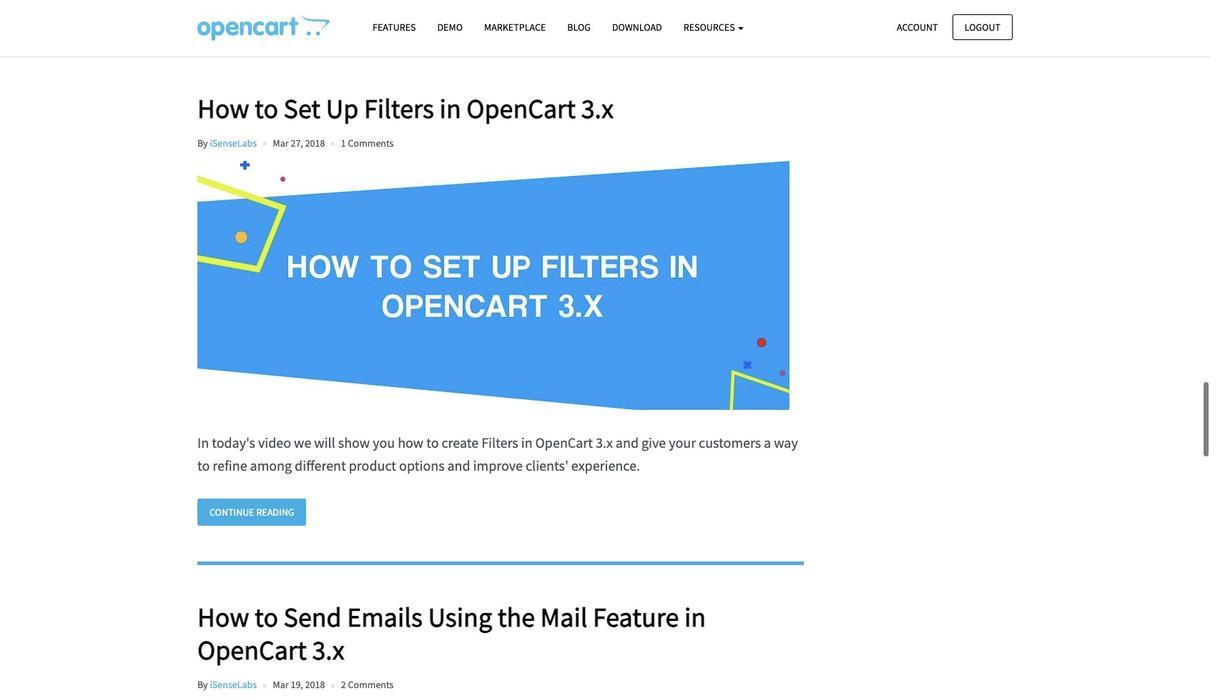 Task type: describe. For each thing, give the bounding box(es) containing it.
2 comments
[[341, 678, 394, 691]]

different
[[295, 456, 346, 474]]

options
[[399, 456, 445, 474]]

mail
[[541, 600, 588, 634]]

how to send emails using the mail feature in opencart 3.x
[[197, 600, 706, 667]]

resources link
[[673, 15, 755, 40]]

mar 19, 2018
[[273, 678, 325, 691]]

in
[[197, 433, 209, 451]]

0 horizontal spatial in
[[440, 91, 461, 125]]

how to set up filters in opencart 3.x link
[[197, 91, 804, 125]]

isenselabs link for how to set up filters in opencart 3.x
[[210, 136, 257, 149]]

2018 for send
[[305, 678, 325, 691]]

show
[[338, 433, 370, 451]]

to left set
[[255, 91, 278, 125]]

isenselabs link for how to send emails using the mail feature in opencart 3.x
[[210, 678, 257, 691]]

blog link
[[557, 15, 602, 40]]

to inside how to send emails using the mail feature in opencart 3.x
[[255, 600, 278, 634]]

way
[[774, 433, 798, 451]]

download
[[612, 21, 662, 34]]

isenselabs for how to send emails using the mail feature in opencart 3.x
[[210, 678, 257, 691]]

features
[[373, 21, 416, 34]]

2
[[341, 678, 346, 691]]

account
[[897, 20, 938, 33]]

refine
[[213, 456, 247, 474]]

using
[[428, 600, 492, 634]]

1
[[341, 136, 346, 149]]

a
[[764, 433, 771, 451]]

will
[[314, 433, 335, 451]]

by isenselabs for how to set up filters in opencart 3.x
[[197, 136, 257, 149]]

2018 for set
[[305, 136, 325, 149]]

filters inside in today's video we will show you how to create filters in opencart 3.x and give your customers a way to refine among different product options and improve clients' experience.
[[482, 433, 518, 451]]

today's
[[212, 433, 255, 451]]

1 comments
[[341, 136, 394, 149]]

0 vertical spatial opencart
[[467, 91, 576, 125]]

logout
[[965, 20, 1001, 33]]

by for how to set up filters in opencart 3.x
[[197, 136, 208, 149]]

continue reading
[[210, 506, 294, 519]]

how for how to send emails using the mail feature in opencart 3.x
[[197, 600, 249, 634]]

mar for send
[[273, 678, 289, 691]]

resources
[[684, 21, 737, 34]]

experience.
[[571, 456, 640, 474]]

up
[[326, 91, 359, 125]]

1 vertical spatial and
[[448, 456, 470, 474]]

how to set up filters in opencart 3.x image
[[197, 161, 790, 410]]

marketplace link
[[474, 15, 557, 40]]

we
[[294, 433, 311, 451]]



Task type: locate. For each thing, give the bounding box(es) containing it.
0 vertical spatial mar
[[273, 136, 289, 149]]

comments right 2
[[348, 678, 394, 691]]

continue
[[210, 506, 254, 519]]

isenselabs left 27,
[[210, 136, 257, 149]]

send
[[284, 600, 342, 634]]

how
[[398, 433, 424, 451]]

create
[[442, 433, 479, 451]]

opencart - blog image
[[197, 15, 330, 41]]

isenselabs link left the 19,
[[210, 678, 257, 691]]

3.x inside how to send emails using the mail feature in opencart 3.x
[[312, 633, 345, 667]]

feature
[[593, 600, 679, 634]]

mar for set
[[273, 136, 289, 149]]

improve
[[473, 456, 523, 474]]

2 2018 from the top
[[305, 678, 325, 691]]

1 2018 from the top
[[305, 136, 325, 149]]

0 vertical spatial by isenselabs
[[197, 136, 257, 149]]

comments for up
[[348, 136, 394, 149]]

to left send
[[255, 600, 278, 634]]

mar left 27,
[[273, 136, 289, 149]]

video
[[258, 433, 291, 451]]

to down in
[[197, 456, 210, 474]]

your
[[669, 433, 696, 451]]

and down the create
[[448, 456, 470, 474]]

0 vertical spatial isenselabs link
[[210, 136, 257, 149]]

2018
[[305, 136, 325, 149], [305, 678, 325, 691]]

give
[[642, 433, 666, 451]]

opencart inside in today's video we will show you how to create filters in opencart 3.x and give your customers a way to refine among different product options and improve clients' experience.
[[536, 433, 593, 451]]

by isenselabs for how to send emails using the mail feature in opencart 3.x
[[197, 678, 257, 691]]

2018 right 27,
[[305, 136, 325, 149]]

0 horizontal spatial and
[[448, 456, 470, 474]]

1 horizontal spatial filters
[[482, 433, 518, 451]]

among
[[250, 456, 292, 474]]

filters up improve
[[482, 433, 518, 451]]

2 isenselabs link from the top
[[210, 678, 257, 691]]

isenselabs for how to set up filters in opencart 3.x
[[210, 136, 257, 149]]

3.x inside in today's video we will show you how to create filters in opencart 3.x and give your customers a way to refine among different product options and improve clients' experience.
[[596, 433, 613, 451]]

blog
[[568, 21, 591, 34]]

1 isenselabs link from the top
[[210, 136, 257, 149]]

how to send emails using the mail feature in opencart 3.x link
[[197, 600, 804, 667]]

and left give
[[616, 433, 639, 451]]

1 mar from the top
[[273, 136, 289, 149]]

2 vertical spatial 3.x
[[312, 633, 345, 667]]

1 vertical spatial comments
[[348, 678, 394, 691]]

1 vertical spatial how
[[197, 600, 249, 634]]

by isenselabs left the 19,
[[197, 678, 257, 691]]

2 by from the top
[[197, 678, 208, 691]]

27,
[[291, 136, 303, 149]]

2 how from the top
[[197, 600, 249, 634]]

demo link
[[427, 15, 474, 40]]

demo
[[437, 21, 463, 34]]

how to set up filters in opencart 3.x
[[197, 91, 614, 125]]

1 by from the top
[[197, 136, 208, 149]]

download link
[[602, 15, 673, 40]]

1 how from the top
[[197, 91, 249, 125]]

1 vertical spatial by isenselabs
[[197, 678, 257, 691]]

1 horizontal spatial and
[[616, 433, 639, 451]]

0 vertical spatial comments
[[348, 136, 394, 149]]

0 vertical spatial filters
[[364, 91, 434, 125]]

0 vertical spatial in
[[440, 91, 461, 125]]

comments
[[348, 136, 394, 149], [348, 678, 394, 691]]

1 vertical spatial isenselabs link
[[210, 678, 257, 691]]

isenselabs left the 19,
[[210, 678, 257, 691]]

1 vertical spatial mar
[[273, 678, 289, 691]]

clients'
[[526, 456, 569, 474]]

1 isenselabs from the top
[[210, 136, 257, 149]]

filters up 1 comments
[[364, 91, 434, 125]]

by
[[197, 136, 208, 149], [197, 678, 208, 691]]

set
[[284, 91, 321, 125]]

by for how to send emails using the mail feature in opencart 3.x
[[197, 678, 208, 691]]

0 vertical spatial 3.x
[[581, 91, 614, 125]]

2 comments from the top
[[348, 678, 394, 691]]

in inside in today's video we will show you how to create filters in opencart 3.x and give your customers a way to refine among different product options and improve clients' experience.
[[521, 433, 533, 451]]

continue reading link
[[197, 499, 306, 526]]

0 horizontal spatial filters
[[364, 91, 434, 125]]

how
[[197, 91, 249, 125], [197, 600, 249, 634]]

2 vertical spatial opencart
[[197, 633, 307, 667]]

2018 right the 19,
[[305, 678, 325, 691]]

customers
[[699, 433, 761, 451]]

1 horizontal spatial in
[[521, 433, 533, 451]]

isenselabs
[[210, 136, 257, 149], [210, 678, 257, 691]]

1 by isenselabs from the top
[[197, 136, 257, 149]]

1 vertical spatial 2018
[[305, 678, 325, 691]]

marketplace
[[484, 21, 546, 34]]

0 vertical spatial isenselabs
[[210, 136, 257, 149]]

account link
[[885, 14, 950, 40]]

you
[[373, 433, 395, 451]]

2 vertical spatial in
[[685, 600, 706, 634]]

opencart
[[467, 91, 576, 125], [536, 433, 593, 451], [197, 633, 307, 667]]

1 comments from the top
[[348, 136, 394, 149]]

how inside how to send emails using the mail feature in opencart 3.x
[[197, 600, 249, 634]]

reading
[[256, 506, 294, 519]]

to
[[255, 91, 278, 125], [426, 433, 439, 451], [197, 456, 210, 474], [255, 600, 278, 634]]

opencart inside how to send emails using the mail feature in opencart 3.x
[[197, 633, 307, 667]]

and
[[616, 433, 639, 451], [448, 456, 470, 474]]

comments for emails
[[348, 678, 394, 691]]

mar 27, 2018
[[273, 136, 325, 149]]

how for how to set up filters in opencart 3.x
[[197, 91, 249, 125]]

2 mar from the top
[[273, 678, 289, 691]]

isenselabs link
[[210, 136, 257, 149], [210, 678, 257, 691]]

0 vertical spatial how
[[197, 91, 249, 125]]

mar left the 19,
[[273, 678, 289, 691]]

1 vertical spatial 3.x
[[596, 433, 613, 451]]

by isenselabs
[[197, 136, 257, 149], [197, 678, 257, 691]]

in today's video we will show you how to create filters in opencart 3.x and give your customers a way to refine among different product options and improve clients' experience.
[[197, 433, 798, 474]]

3.x
[[581, 91, 614, 125], [596, 433, 613, 451], [312, 633, 345, 667]]

features link
[[362, 15, 427, 40]]

by isenselabs left 27,
[[197, 136, 257, 149]]

emails
[[347, 600, 423, 634]]

0 vertical spatial 2018
[[305, 136, 325, 149]]

1 vertical spatial in
[[521, 433, 533, 451]]

filters
[[364, 91, 434, 125], [482, 433, 518, 451]]

2 isenselabs from the top
[[210, 678, 257, 691]]

logout link
[[953, 14, 1013, 40]]

in inside how to send emails using the mail feature in opencart 3.x
[[685, 600, 706, 634]]

2 horizontal spatial in
[[685, 600, 706, 634]]

19,
[[291, 678, 303, 691]]

comments right 1
[[348, 136, 394, 149]]

to right how
[[426, 433, 439, 451]]

1 vertical spatial by
[[197, 678, 208, 691]]

1 vertical spatial opencart
[[536, 433, 593, 451]]

0 vertical spatial by
[[197, 136, 208, 149]]

in
[[440, 91, 461, 125], [521, 433, 533, 451], [685, 600, 706, 634]]

isenselabs link left 27,
[[210, 136, 257, 149]]

1 vertical spatial filters
[[482, 433, 518, 451]]

product
[[349, 456, 396, 474]]

2 by isenselabs from the top
[[197, 678, 257, 691]]

1 vertical spatial isenselabs
[[210, 678, 257, 691]]

mar
[[273, 136, 289, 149], [273, 678, 289, 691]]

0 vertical spatial and
[[616, 433, 639, 451]]

the
[[498, 600, 535, 634]]



Task type: vqa. For each thing, say whether or not it's contained in the screenshot.
Change password image
no



